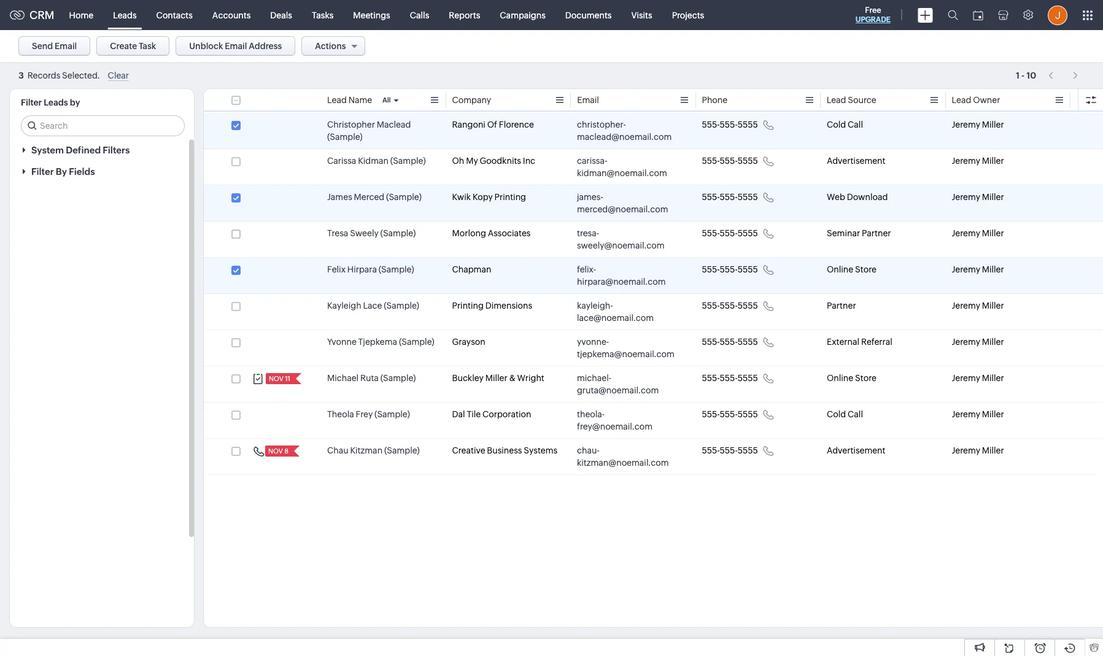 Task type: locate. For each thing, give the bounding box(es) containing it.
5555 for carissa- kidman@noemail.com
[[738, 156, 758, 166]]

4 jeremy from the top
[[952, 228, 980, 238]]

0 horizontal spatial partner
[[827, 301, 856, 311]]

partner
[[862, 228, 891, 238], [827, 301, 856, 311]]

4 5555 from the top
[[738, 228, 758, 238]]

email up christopher-
[[577, 95, 599, 105]]

partner right seminar
[[862, 228, 891, 238]]

advertisement for carissa- kidman@noemail.com
[[827, 156, 885, 166]]

1 cold from the top
[[827, 120, 846, 130]]

0 vertical spatial online store
[[827, 265, 876, 274]]

4 555-555-5555 from the top
[[702, 228, 758, 238]]

0 vertical spatial online
[[827, 265, 853, 274]]

actions
[[315, 41, 346, 51]]

printing up the 'grayson'
[[452, 301, 484, 311]]

cold call for christopher- maclead@noemail.com
[[827, 120, 863, 130]]

external
[[827, 337, 859, 347]]

row group
[[204, 113, 1103, 475]]

3 lead from the left
[[952, 95, 971, 105]]

0 vertical spatial nov
[[269, 375, 284, 382]]

9 555-555-5555 from the top
[[702, 409, 758, 419]]

(sample) for chau kitzman (sample)
[[384, 446, 420, 455]]

jeremy for felix- hirpara@noemail.com
[[952, 265, 980, 274]]

jeremy for theola- frey@noemail.com
[[952, 409, 980, 419]]

2 cold from the top
[[827, 409, 846, 419]]

jeremy miller for kayleigh- lace@noemail.com
[[952, 301, 1004, 311]]

call
[[848, 120, 863, 130], [848, 409, 863, 419]]

james merced (sample) link
[[327, 191, 422, 203]]

kayleigh lace (sample) link
[[327, 300, 419, 312]]

2 lead from the left
[[827, 95, 846, 105]]

nov left 11 in the left of the page
[[269, 375, 284, 382]]

filter for filter by fields
[[31, 166, 54, 177]]

0 horizontal spatial lead
[[327, 95, 347, 105]]

5555 for christopher- maclead@noemail.com
[[738, 120, 758, 130]]

theola
[[327, 409, 354, 419]]

felix
[[327, 265, 346, 274]]

7 jeremy from the top
[[952, 337, 980, 347]]

create menu image
[[918, 8, 933, 22]]

reports
[[449, 10, 480, 20]]

filter left by
[[31, 166, 54, 177]]

1 horizontal spatial lead
[[827, 95, 846, 105]]

0 horizontal spatial printing
[[452, 301, 484, 311]]

0 vertical spatial filter
[[21, 98, 42, 107]]

jeremy miller for christopher- maclead@noemail.com
[[952, 120, 1004, 130]]

online store down "external referral"
[[827, 373, 876, 383]]

creative
[[452, 446, 485, 455]]

leads
[[113, 10, 137, 20], [44, 98, 68, 107]]

felix- hirpara@noemail.com
[[577, 265, 666, 287]]

store
[[855, 265, 876, 274], [855, 373, 876, 383]]

5555
[[738, 120, 758, 130], [738, 156, 758, 166], [738, 192, 758, 202], [738, 228, 758, 238], [738, 265, 758, 274], [738, 301, 758, 311], [738, 337, 758, 347], [738, 373, 758, 383], [738, 409, 758, 419], [738, 446, 758, 455]]

lead left source
[[827, 95, 846, 105]]

1 online from the top
[[827, 265, 853, 274]]

(sample) right sweely
[[380, 228, 416, 238]]

partner up the external
[[827, 301, 856, 311]]

printing dimensions
[[452, 301, 532, 311]]

555-555-5555 for chau- kitzman@noemail.com
[[702, 446, 758, 455]]

2 5555 from the top
[[738, 156, 758, 166]]

2 cold call from the top
[[827, 409, 863, 419]]

Search text field
[[21, 116, 184, 136]]

kidman@noemail.com
[[577, 168, 667, 178]]

jeremy
[[952, 120, 980, 130], [952, 156, 980, 166], [952, 192, 980, 202], [952, 228, 980, 238], [952, 265, 980, 274], [952, 301, 980, 311], [952, 337, 980, 347], [952, 373, 980, 383], [952, 409, 980, 419], [952, 446, 980, 455]]

(sample) for james merced (sample)
[[386, 192, 422, 202]]

owner
[[973, 95, 1000, 105]]

0 vertical spatial cold call
[[827, 120, 863, 130]]

jeremy for tresa- sweely@noemail.com
[[952, 228, 980, 238]]

1 online store from the top
[[827, 265, 876, 274]]

leads left the by
[[44, 98, 68, 107]]

6 jeremy from the top
[[952, 301, 980, 311]]

1 555-555-5555 from the top
[[702, 120, 758, 130]]

8 jeremy miller from the top
[[952, 373, 1004, 383]]

5555 for michael- gruta@noemail.com
[[738, 373, 758, 383]]

row group containing christopher maclead (sample)
[[204, 113, 1103, 475]]

jeremy miller for carissa- kidman@noemail.com
[[952, 156, 1004, 166]]

tjepkema@noemail.com
[[577, 349, 675, 359]]

1 vertical spatial partner
[[827, 301, 856, 311]]

nov left 8
[[268, 447, 283, 455]]

yvonne-
[[577, 337, 609, 347]]

(sample) right ruta on the left of the page
[[380, 373, 416, 383]]

kayleigh
[[327, 301, 361, 311]]

call for christopher- maclead@noemail.com
[[848, 120, 863, 130]]

morlong
[[452, 228, 486, 238]]

nov 11
[[269, 375, 290, 382]]

online store for felix- hirpara@noemail.com
[[827, 265, 876, 274]]

leads inside leads link
[[113, 10, 137, 20]]

10 555-555-5555 from the top
[[702, 446, 758, 455]]

home
[[69, 10, 93, 20]]

jeremy miller for theola- frey@noemail.com
[[952, 409, 1004, 419]]

calendar image
[[973, 10, 983, 20]]

10 jeremy from the top
[[952, 446, 980, 455]]

by
[[56, 166, 67, 177]]

2 555-555-5555 from the top
[[702, 156, 758, 166]]

1 vertical spatial online
[[827, 373, 853, 383]]

(sample) right frey
[[375, 409, 410, 419]]

3 555-555-5555 from the top
[[702, 192, 758, 202]]

kayleigh-
[[577, 301, 613, 311]]

profile element
[[1040, 0, 1075, 30]]

online down seminar
[[827, 265, 853, 274]]

store down seminar partner
[[855, 265, 876, 274]]

jeremy miller for tresa- sweely@noemail.com
[[952, 228, 1004, 238]]

555-555-5555 for tresa- sweely@noemail.com
[[702, 228, 758, 238]]

0 vertical spatial printing
[[495, 192, 526, 202]]

6 jeremy miller from the top
[[952, 301, 1004, 311]]

michael- gruta@noemail.com link
[[577, 372, 677, 397]]

9 jeremy from the top
[[952, 409, 980, 419]]

kayleigh lace (sample)
[[327, 301, 419, 311]]

leads up create
[[113, 10, 137, 20]]

tresa-
[[577, 228, 599, 238]]

upgrade
[[856, 15, 891, 24]]

clear
[[108, 71, 129, 81]]

1 vertical spatial online store
[[827, 373, 876, 383]]

online store for michael- gruta@noemail.com
[[827, 373, 876, 383]]

(sample) right kidman
[[390, 156, 426, 166]]

carissa- kidman@noemail.com
[[577, 156, 667, 178]]

send email
[[32, 41, 77, 51]]

1 jeremy from the top
[[952, 120, 980, 130]]

5555 for james- merced@noemail.com
[[738, 192, 758, 202]]

0 horizontal spatial email
[[55, 41, 77, 51]]

chau-
[[577, 446, 600, 455]]

(sample) right the tjepkema
[[399, 337, 434, 347]]

(sample) for yvonne tjepkema (sample)
[[399, 337, 434, 347]]

5555 for tresa- sweely@noemail.com
[[738, 228, 758, 238]]

store down "external referral"
[[855, 373, 876, 383]]

1 5555 from the top
[[738, 120, 758, 130]]

send email button
[[18, 36, 90, 56]]

advertisement for chau- kitzman@noemail.com
[[827, 446, 885, 455]]

jeremy for michael- gruta@noemail.com
[[952, 373, 980, 383]]

1 vertical spatial advertisement
[[827, 446, 885, 455]]

of
[[487, 120, 497, 130]]

lead
[[327, 95, 347, 105], [827, 95, 846, 105], [952, 95, 971, 105]]

crm
[[29, 9, 54, 21]]

maclead@noemail.com
[[577, 132, 672, 142]]

lead name
[[327, 95, 372, 105]]

miller for kayleigh- lace@noemail.com
[[982, 301, 1004, 311]]

systems
[[524, 446, 557, 455]]

nov for chau
[[268, 447, 283, 455]]

ruta
[[360, 373, 379, 383]]

555-555-5555 for felix- hirpara@noemail.com
[[702, 265, 758, 274]]

1 jeremy miller from the top
[[952, 120, 1004, 130]]

name
[[348, 95, 372, 105]]

0 vertical spatial cold
[[827, 120, 846, 130]]

online down the external
[[827, 373, 853, 383]]

(sample) inside christopher maclead (sample)
[[327, 132, 363, 142]]

email right send
[[55, 41, 77, 51]]

2 jeremy from the top
[[952, 156, 980, 166]]

2 advertisement from the top
[[827, 446, 885, 455]]

yvonne- tjepkema@noemail.com link
[[577, 336, 677, 360]]

1 call from the top
[[848, 120, 863, 130]]

theola frey (sample)
[[327, 409, 410, 419]]

kwik
[[452, 192, 471, 202]]

tjepkema
[[358, 337, 397, 347]]

10 jeremy miller from the top
[[952, 446, 1004, 455]]

tresa sweely (sample)
[[327, 228, 416, 238]]

5555 for kayleigh- lace@noemail.com
[[738, 301, 758, 311]]

dal
[[452, 409, 465, 419]]

1 vertical spatial nov
[[268, 447, 283, 455]]

email for unblock
[[225, 41, 247, 51]]

(sample) right kitzman
[[384, 446, 420, 455]]

lead for lead source
[[827, 95, 846, 105]]

nov 8
[[268, 447, 288, 455]]

calls
[[410, 10, 429, 20]]

2 jeremy miller from the top
[[952, 156, 1004, 166]]

555-555-5555 for christopher- maclead@noemail.com
[[702, 120, 758, 130]]

visits
[[631, 10, 652, 20]]

miller for chau- kitzman@noemail.com
[[982, 446, 1004, 455]]

6 555-555-5555 from the top
[[702, 301, 758, 311]]

6 5555 from the top
[[738, 301, 758, 311]]

5 555-555-5555 from the top
[[702, 265, 758, 274]]

0 vertical spatial advertisement
[[827, 156, 885, 166]]

5 jeremy miller from the top
[[952, 265, 1004, 274]]

3 5555 from the top
[[738, 192, 758, 202]]

1 vertical spatial cold call
[[827, 409, 863, 419]]

7 jeremy miller from the top
[[952, 337, 1004, 347]]

(sample) right lace
[[384, 301, 419, 311]]

christopher- maclead@noemail.com link
[[577, 118, 677, 143]]

frey
[[356, 409, 373, 419]]

theola- frey@noemail.com link
[[577, 408, 677, 433]]

online for michael- gruta@noemail.com
[[827, 373, 853, 383]]

(sample) right merced on the top of the page
[[386, 192, 422, 202]]

9 jeremy miller from the top
[[952, 409, 1004, 419]]

1 horizontal spatial email
[[225, 41, 247, 51]]

nov for michael
[[269, 375, 284, 382]]

2 online from the top
[[827, 373, 853, 383]]

1 vertical spatial store
[[855, 373, 876, 383]]

miller for yvonne- tjepkema@noemail.com
[[982, 337, 1004, 347]]

8 555-555-5555 from the top
[[702, 373, 758, 383]]

filter down 3 at top
[[21, 98, 42, 107]]

0 vertical spatial partner
[[862, 228, 891, 238]]

kitzman@noemail.com
[[577, 458, 669, 468]]

8 jeremy from the top
[[952, 373, 980, 383]]

chau kitzman (sample)
[[327, 446, 420, 455]]

7 5555 from the top
[[738, 337, 758, 347]]

2 online store from the top
[[827, 373, 876, 383]]

9 5555 from the top
[[738, 409, 758, 419]]

navigation
[[1042, 66, 1085, 84]]

1 vertical spatial filter
[[31, 166, 54, 177]]

chau- kitzman@noemail.com
[[577, 446, 669, 468]]

florence
[[499, 120, 534, 130]]

system defined filters button
[[10, 139, 194, 161]]

yvonne
[[327, 337, 357, 347]]

lead left name
[[327, 95, 347, 105]]

create
[[110, 41, 137, 51]]

1 lead from the left
[[327, 95, 347, 105]]

seminar partner
[[827, 228, 891, 238]]

4 jeremy miller from the top
[[952, 228, 1004, 238]]

8 5555 from the top
[[738, 373, 758, 383]]

tasks link
[[302, 0, 343, 30]]

1 advertisement from the top
[[827, 156, 885, 166]]

printing right 'kopy'
[[495, 192, 526, 202]]

jeremy for kayleigh- lace@noemail.com
[[952, 301, 980, 311]]

0 vertical spatial call
[[848, 120, 863, 130]]

2 horizontal spatial lead
[[952, 95, 971, 105]]

dal tile corporation
[[452, 409, 531, 419]]

lead for lead owner
[[952, 95, 971, 105]]

1 vertical spatial call
[[848, 409, 863, 419]]

(sample) for christopher maclead (sample)
[[327, 132, 363, 142]]

lead left the owner
[[952, 95, 971, 105]]

3 jeremy from the top
[[952, 192, 980, 202]]

email left address at the left top
[[225, 41, 247, 51]]

send
[[32, 41, 53, 51]]

wright
[[517, 373, 544, 383]]

2 call from the top
[[848, 409, 863, 419]]

filter inside the "filter by fields" dropdown button
[[31, 166, 54, 177]]

7 555-555-5555 from the top
[[702, 337, 758, 347]]

corporation
[[482, 409, 531, 419]]

documents
[[565, 10, 612, 20]]

5 5555 from the top
[[738, 265, 758, 274]]

reports link
[[439, 0, 490, 30]]

5 jeremy from the top
[[952, 265, 980, 274]]

(sample) down christopher
[[327, 132, 363, 142]]

unblock
[[189, 41, 223, 51]]

yvonne tjepkema (sample) link
[[327, 336, 434, 348]]

10 5555 from the top
[[738, 446, 758, 455]]

0 horizontal spatial leads
[[44, 98, 68, 107]]

leads link
[[103, 0, 146, 30]]

1
[[1016, 70, 1020, 80]]

filter leads by
[[21, 98, 80, 107]]

(sample) for carissa kidman (sample)
[[390, 156, 426, 166]]

online store down seminar partner
[[827, 265, 876, 274]]

(sample) inside "link"
[[375, 409, 410, 419]]

(sample) right hirpara
[[379, 265, 414, 274]]

frey@noemail.com
[[577, 422, 653, 432]]

contacts link
[[146, 0, 202, 30]]

1 horizontal spatial leads
[[113, 10, 137, 20]]

2 store from the top
[[855, 373, 876, 383]]

jeremy for chau- kitzman@noemail.com
[[952, 446, 980, 455]]

sweely
[[350, 228, 379, 238]]

1 vertical spatial cold
[[827, 409, 846, 419]]

1 store from the top
[[855, 265, 876, 274]]

yvonne tjepkema (sample)
[[327, 337, 434, 347]]

3 jeremy miller from the top
[[952, 192, 1004, 202]]

miller for carissa- kidman@noemail.com
[[982, 156, 1004, 166]]

0 vertical spatial leads
[[113, 10, 137, 20]]

1 vertical spatial leads
[[44, 98, 68, 107]]

business
[[487, 446, 522, 455]]

external referral
[[827, 337, 892, 347]]

555-
[[702, 120, 720, 130], [720, 120, 738, 130], [702, 156, 720, 166], [720, 156, 738, 166], [702, 192, 720, 202], [720, 192, 738, 202], [702, 228, 720, 238], [720, 228, 738, 238], [702, 265, 720, 274], [720, 265, 738, 274], [702, 301, 720, 311], [720, 301, 738, 311], [702, 337, 720, 347], [720, 337, 738, 347], [702, 373, 720, 383], [720, 373, 738, 383], [702, 409, 720, 419], [720, 409, 738, 419], [702, 446, 720, 455], [720, 446, 738, 455]]

selected.
[[62, 71, 100, 81]]

1 cold call from the top
[[827, 120, 863, 130]]

0 vertical spatial store
[[855, 265, 876, 274]]



Task type: describe. For each thing, give the bounding box(es) containing it.
james-
[[577, 192, 603, 202]]

jeremy for christopher- maclead@noemail.com
[[952, 120, 980, 130]]

oh my goodknits inc
[[452, 156, 535, 166]]

1 - 10
[[1016, 70, 1036, 80]]

miller for christopher- maclead@noemail.com
[[982, 120, 1004, 130]]

tresa sweely (sample) link
[[327, 227, 416, 239]]

1 vertical spatial printing
[[452, 301, 484, 311]]

jeremy miller for michael- gruta@noemail.com
[[952, 373, 1004, 383]]

james- merced@noemail.com link
[[577, 191, 677, 215]]

michael- gruta@noemail.com
[[577, 373, 659, 395]]

cold call for theola- frey@noemail.com
[[827, 409, 863, 419]]

hirpara@noemail.com
[[577, 277, 666, 287]]

5555 for theola- frey@noemail.com
[[738, 409, 758, 419]]

555-555-5555 for carissa- kidman@noemail.com
[[702, 156, 758, 166]]

lead owner
[[952, 95, 1000, 105]]

2 horizontal spatial email
[[577, 95, 599, 105]]

chapman
[[452, 265, 491, 274]]

11
[[285, 375, 290, 382]]

jeremy for james- merced@noemail.com
[[952, 192, 980, 202]]

buckley miller & wright
[[452, 373, 544, 383]]

referral
[[861, 337, 892, 347]]

kopy
[[473, 192, 493, 202]]

1 horizontal spatial printing
[[495, 192, 526, 202]]

-
[[1021, 70, 1025, 80]]

555-555-5555 for yvonne- tjepkema@noemail.com
[[702, 337, 758, 347]]

goodknits
[[480, 156, 521, 166]]

documents link
[[555, 0, 621, 30]]

filters
[[103, 145, 130, 155]]

cold for theola- frey@noemail.com
[[827, 409, 846, 419]]

kwik kopy printing
[[452, 192, 526, 202]]

source
[[848, 95, 877, 105]]

yvonne- tjepkema@noemail.com
[[577, 337, 675, 359]]

dimensions
[[485, 301, 532, 311]]

web
[[827, 192, 845, 202]]

accounts
[[212, 10, 251, 20]]

miller for theola- frey@noemail.com
[[982, 409, 1004, 419]]

nov 11 link
[[266, 373, 292, 384]]

deals link
[[260, 0, 302, 30]]

miller for michael- gruta@noemail.com
[[982, 373, 1004, 383]]

visits link
[[621, 0, 662, 30]]

jeremy miller for chau- kitzman@noemail.com
[[952, 446, 1004, 455]]

inc
[[523, 156, 535, 166]]

search element
[[940, 0, 966, 30]]

morlong associates
[[452, 228, 531, 238]]

(sample) for kayleigh lace (sample)
[[384, 301, 419, 311]]

james merced (sample)
[[327, 192, 422, 202]]

kayleigh- lace@noemail.com link
[[577, 300, 677, 324]]

1 horizontal spatial partner
[[862, 228, 891, 238]]

555-555-5555 for theola- frey@noemail.com
[[702, 409, 758, 419]]

james
[[327, 192, 352, 202]]

felix-
[[577, 265, 596, 274]]

online for felix- hirpara@noemail.com
[[827, 265, 853, 274]]

hirpara
[[347, 265, 377, 274]]

(sample) for michael ruta (sample)
[[380, 373, 416, 383]]

filter for filter leads by
[[21, 98, 42, 107]]

crm link
[[10, 9, 54, 21]]

5555 for felix- hirpara@noemail.com
[[738, 265, 758, 274]]

miller for james- merced@noemail.com
[[982, 192, 1004, 202]]

jeremy miller for james- merced@noemail.com
[[952, 192, 1004, 202]]

555-555-5555 for james- merced@noemail.com
[[702, 192, 758, 202]]

free upgrade
[[856, 6, 891, 24]]

search image
[[948, 10, 958, 20]]

theola-
[[577, 409, 605, 419]]

miller for felix- hirpara@noemail.com
[[982, 265, 1004, 274]]

carissa-
[[577, 156, 607, 166]]

lace
[[363, 301, 382, 311]]

download
[[847, 192, 888, 202]]

5555 for yvonne- tjepkema@noemail.com
[[738, 337, 758, 347]]

by
[[70, 98, 80, 107]]

3 records selected.
[[18, 71, 100, 81]]

christopher-
[[577, 120, 626, 130]]

unblock email address
[[189, 41, 282, 51]]

create task button
[[97, 36, 170, 56]]

michael
[[327, 373, 359, 383]]

rangoni
[[452, 120, 485, 130]]

555-555-5555 for kayleigh- lace@noemail.com
[[702, 301, 758, 311]]

tasks
[[312, 10, 334, 20]]

kitzman
[[350, 446, 382, 455]]

(sample) for felix hirpara (sample)
[[379, 265, 414, 274]]

james- merced@noemail.com
[[577, 192, 668, 214]]

jeremy miller for yvonne- tjepkema@noemail.com
[[952, 337, 1004, 347]]

chau- kitzman@noemail.com link
[[577, 444, 677, 469]]

maclead
[[377, 120, 411, 130]]

calls link
[[400, 0, 439, 30]]

web download
[[827, 192, 888, 202]]

555-555-5555 for michael- gruta@noemail.com
[[702, 373, 758, 383]]

store for felix- hirpara@noemail.com
[[855, 265, 876, 274]]

(sample) for theola frey (sample)
[[375, 409, 410, 419]]

jeremy for carissa- kidman@noemail.com
[[952, 156, 980, 166]]

fields
[[69, 166, 95, 177]]

tresa- sweely@noemail.com link
[[577, 227, 677, 252]]

jeremy for yvonne- tjepkema@noemail.com
[[952, 337, 980, 347]]

christopher maclead (sample)
[[327, 120, 411, 142]]

system defined filters
[[31, 145, 130, 155]]

phone
[[702, 95, 728, 105]]

chau kitzman (sample) link
[[327, 444, 420, 457]]

email for send
[[55, 41, 77, 51]]

records
[[27, 71, 60, 81]]

carissa
[[327, 156, 356, 166]]

task
[[139, 41, 156, 51]]

campaigns
[[500, 10, 546, 20]]

kayleigh- lace@noemail.com
[[577, 301, 654, 323]]

cold for christopher- maclead@noemail.com
[[827, 120, 846, 130]]

(sample) for tresa sweely (sample)
[[380, 228, 416, 238]]

store for michael- gruta@noemail.com
[[855, 373, 876, 383]]

merced@noemail.com
[[577, 204, 668, 214]]

profile image
[[1048, 5, 1067, 25]]

lead for lead name
[[327, 95, 347, 105]]

michael ruta (sample)
[[327, 373, 416, 383]]

call for theola- frey@noemail.com
[[848, 409, 863, 419]]

jeremy miller for felix- hirpara@noemail.com
[[952, 265, 1004, 274]]

filter by fields
[[31, 166, 95, 177]]

rangoni of florence
[[452, 120, 534, 130]]

contacts
[[156, 10, 193, 20]]

create menu element
[[910, 0, 940, 30]]

projects link
[[662, 0, 714, 30]]

theola- frey@noemail.com
[[577, 409, 653, 432]]

gruta@noemail.com
[[577, 385, 659, 395]]

chau
[[327, 446, 348, 455]]

oh
[[452, 156, 464, 166]]

miller for tresa- sweely@noemail.com
[[982, 228, 1004, 238]]

3
[[18, 71, 24, 81]]

merced
[[354, 192, 384, 202]]

5555 for chau- kitzman@noemail.com
[[738, 446, 758, 455]]

8
[[284, 447, 288, 455]]



Task type: vqa. For each thing, say whether or not it's contained in the screenshot.


